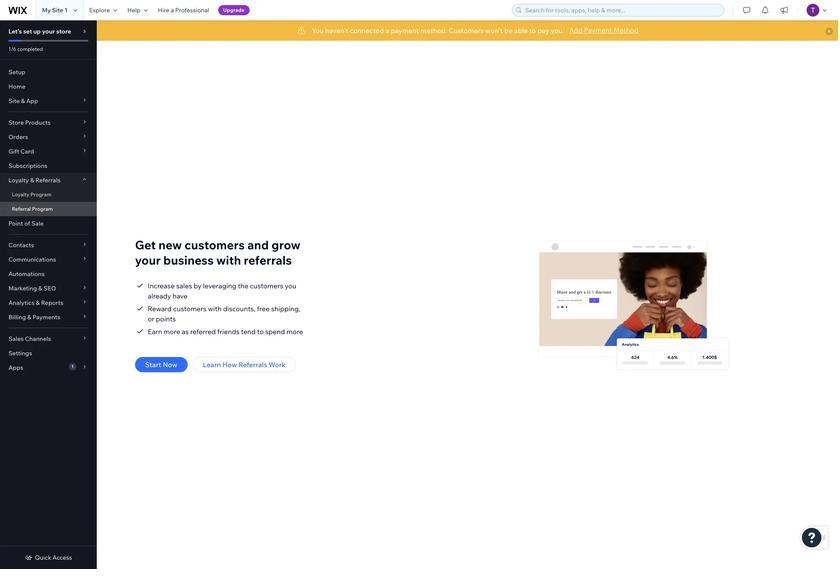 Task type: locate. For each thing, give the bounding box(es) containing it.
1 vertical spatial 1
[[71, 364, 74, 370]]

1 vertical spatial a
[[385, 26, 389, 35]]

grow
[[272, 238, 301, 253]]

subscriptions
[[8, 162, 47, 170]]

1 horizontal spatial more
[[287, 328, 303, 336]]

set
[[23, 28, 32, 35]]

learn how referrals work
[[203, 361, 286, 369]]

1 vertical spatial to
[[257, 328, 264, 336]]

referrals right how
[[239, 361, 267, 369]]

tend
[[241, 328, 256, 336]]

& left app
[[21, 97, 25, 105]]

0 vertical spatial 1
[[65, 6, 67, 14]]

& inside popup button
[[21, 97, 25, 105]]

0 vertical spatial your
[[42, 28, 55, 35]]

customers up free
[[250, 282, 283, 290]]

1 vertical spatial referrals
[[239, 361, 267, 369]]

contacts
[[8, 242, 34, 249]]

customers inside get new customers and grow your business with referrals
[[185, 238, 245, 253]]

store products button
[[0, 115, 97, 130]]

program up sale
[[32, 206, 53, 212]]

customers up business
[[185, 238, 245, 253]]

and
[[247, 238, 269, 253]]

increase sales by leveraging the customers you already have reward customers with discounts, free shipping, or points earn more as referred friends tend to spend more
[[148, 282, 303, 336]]

communications
[[8, 256, 56, 264]]

seo
[[44, 285, 56, 293]]

have
[[173, 292, 188, 301]]

1 vertical spatial program
[[32, 206, 53, 212]]

to right tend
[[257, 328, 264, 336]]

0 horizontal spatial more
[[164, 328, 180, 336]]

setup
[[8, 68, 25, 76]]

1 horizontal spatial a
[[385, 26, 389, 35]]

& inside popup button
[[30, 177, 34, 184]]

loyalty & referrals button
[[0, 173, 97, 188]]

0 vertical spatial program
[[30, 191, 51, 198]]

0 horizontal spatial referrals
[[35, 177, 61, 184]]

able
[[514, 26, 528, 35]]

referrals for how
[[239, 361, 267, 369]]

0 horizontal spatial site
[[8, 97, 20, 105]]

1 right my
[[65, 6, 67, 14]]

a right hire
[[171, 6, 174, 14]]

site down home
[[8, 97, 20, 105]]

with inside get new customers and grow your business with referrals
[[216, 253, 241, 268]]

setup link
[[0, 65, 97, 79]]

1/6 completed
[[8, 46, 43, 52]]

1 vertical spatial with
[[208, 305, 222, 313]]

1 horizontal spatial to
[[529, 26, 536, 35]]

0 vertical spatial to
[[529, 26, 536, 35]]

1 vertical spatial site
[[8, 97, 20, 105]]

communications button
[[0, 253, 97, 267]]

0 vertical spatial referrals
[[35, 177, 61, 184]]

contacts button
[[0, 238, 97, 253]]

professional
[[175, 6, 209, 14]]

help
[[127, 6, 140, 14]]

point
[[8, 220, 23, 228]]

1 horizontal spatial referrals
[[239, 361, 267, 369]]

site right my
[[52, 6, 63, 14]]

more left as
[[164, 328, 180, 336]]

loyalty inside 'link'
[[12, 191, 29, 198]]

automations link
[[0, 267, 97, 282]]

0 vertical spatial site
[[52, 6, 63, 14]]

be
[[504, 26, 513, 35]]

1 vertical spatial your
[[135, 253, 161, 268]]

with
[[216, 253, 241, 268], [208, 305, 222, 313]]

& for billing
[[27, 314, 31, 321]]

completed
[[17, 46, 43, 52]]

site
[[52, 6, 63, 14], [8, 97, 20, 105]]

1 inside sidebar element
[[71, 364, 74, 370]]

loyalty inside popup button
[[8, 177, 29, 184]]

to inside increase sales by leveraging the customers you already have reward customers with discounts, free shipping, or points earn more as referred friends tend to spend more
[[257, 328, 264, 336]]

earn
[[148, 328, 162, 336]]

0 horizontal spatial to
[[257, 328, 264, 336]]

with down leveraging
[[208, 305, 222, 313]]

your right the up
[[42, 28, 55, 35]]

0 vertical spatial with
[[216, 253, 241, 268]]

with up leveraging
[[216, 253, 241, 268]]

quick
[[35, 555, 51, 562]]

more right spend
[[287, 328, 303, 336]]

site & app
[[8, 97, 38, 105]]

loyalty down subscriptions
[[8, 177, 29, 184]]

method.
[[421, 26, 447, 35]]

as
[[182, 328, 189, 336]]

learn how referrals work link
[[193, 358, 296, 373]]

customers down have
[[173, 305, 207, 313]]

to left pay
[[529, 26, 536, 35]]

get new customers and grow your business with referrals
[[135, 238, 301, 268]]

0 vertical spatial customers
[[185, 238, 245, 253]]

& inside popup button
[[36, 299, 40, 307]]

0 horizontal spatial your
[[42, 28, 55, 35]]

1 vertical spatial loyalty
[[12, 191, 29, 198]]

referrals inside popup button
[[35, 177, 61, 184]]

you
[[312, 26, 324, 35]]

start now
[[145, 361, 177, 369]]

loyalty up referral
[[12, 191, 29, 198]]

home
[[8, 83, 25, 90]]

& left seo
[[38, 285, 42, 293]]

reports
[[41, 299, 63, 307]]

customers
[[185, 238, 245, 253], [250, 282, 283, 290], [173, 305, 207, 313]]

0 vertical spatial a
[[171, 6, 174, 14]]

referrals down subscriptions link
[[35, 177, 61, 184]]

subscriptions link
[[0, 159, 97, 173]]

your
[[42, 28, 55, 35], [135, 253, 161, 268]]

referred
[[190, 328, 216, 336]]

0 horizontal spatial a
[[171, 6, 174, 14]]

your down get
[[135, 253, 161, 268]]

points
[[156, 315, 176, 324]]

home link
[[0, 79, 97, 94]]

referrals for &
[[35, 177, 61, 184]]

store products
[[8, 119, 51, 127]]

leveraging
[[203, 282, 236, 290]]

1
[[65, 6, 67, 14], [71, 364, 74, 370]]

& up loyalty program
[[30, 177, 34, 184]]

let's set up your store
[[8, 28, 71, 35]]

& right billing
[[27, 314, 31, 321]]

point of sale
[[8, 220, 44, 228]]

1 horizontal spatial 1
[[71, 364, 74, 370]]

1 down settings link
[[71, 364, 74, 370]]

your inside get new customers and grow your business with referrals
[[135, 253, 161, 268]]

point of sale link
[[0, 217, 97, 231]]

upgrade button
[[218, 5, 250, 15]]

loyalty
[[8, 177, 29, 184], [12, 191, 29, 198]]

a inside alert
[[385, 26, 389, 35]]

program for loyalty program
[[30, 191, 51, 198]]

marketing & seo button
[[0, 282, 97, 296]]

alert
[[97, 20, 838, 41]]

0 vertical spatial loyalty
[[8, 177, 29, 184]]

spend
[[265, 328, 285, 336]]

a left payment
[[385, 26, 389, 35]]

2 vertical spatial customers
[[173, 305, 207, 313]]

referral
[[12, 206, 31, 212]]

add payment method link
[[569, 25, 639, 35]]

add
[[569, 26, 583, 34]]

& left reports
[[36, 299, 40, 307]]

channels
[[25, 335, 51, 343]]

loyalty for loyalty program
[[12, 191, 29, 198]]

gift card button
[[0, 144, 97, 159]]

1/6
[[8, 46, 16, 52]]

app
[[26, 97, 38, 105]]

shipping,
[[271, 305, 300, 313]]

payment
[[391, 26, 419, 35]]

1 vertical spatial customers
[[250, 282, 283, 290]]

1 horizontal spatial your
[[135, 253, 161, 268]]

analytics & reports
[[8, 299, 63, 307]]

you
[[285, 282, 296, 290]]

referrals
[[35, 177, 61, 184], [239, 361, 267, 369]]

0 horizontal spatial 1
[[65, 6, 67, 14]]

apps
[[8, 364, 23, 372]]

card
[[21, 148, 34, 155]]

program down loyalty & referrals at the top
[[30, 191, 51, 198]]



Task type: vqa. For each thing, say whether or not it's contained in the screenshot.
Search for your business address field
no



Task type: describe. For each thing, give the bounding box(es) containing it.
marketing
[[8, 285, 37, 293]]

how
[[222, 361, 237, 369]]

sale
[[31, 220, 44, 228]]

already
[[148, 292, 171, 301]]

quick access button
[[25, 555, 72, 562]]

business
[[163, 253, 214, 268]]

& for marketing
[[38, 285, 42, 293]]

automations
[[8, 270, 45, 278]]

quick access
[[35, 555, 72, 562]]

hire
[[158, 6, 169, 14]]

analytics
[[8, 299, 34, 307]]

1 more from the left
[[164, 328, 180, 336]]

free
[[257, 305, 270, 313]]

billing & payments
[[8, 314, 60, 321]]

my site 1
[[42, 6, 67, 14]]

of
[[24, 220, 30, 228]]

payments
[[33, 314, 60, 321]]

referral program link
[[0, 202, 97, 217]]

upgrade
[[223, 7, 244, 13]]

start
[[145, 361, 161, 369]]

& for loyalty
[[30, 177, 34, 184]]

now
[[163, 361, 177, 369]]

up
[[33, 28, 41, 35]]

by
[[194, 282, 201, 290]]

gift
[[8, 148, 19, 155]]

haven't
[[325, 26, 348, 35]]

referrals
[[244, 253, 292, 268]]

your inside sidebar element
[[42, 28, 55, 35]]

friends
[[217, 328, 240, 336]]

program for referral program
[[32, 206, 53, 212]]

loyalty & referrals
[[8, 177, 61, 184]]

store
[[8, 119, 24, 127]]

settings link
[[0, 346, 97, 361]]

learn
[[203, 361, 221, 369]]

with inside increase sales by leveraging the customers you already have reward customers with discounts, free shipping, or points earn more as referred friends tend to spend more
[[208, 305, 222, 313]]

payment
[[584, 26, 612, 34]]

2 more from the left
[[287, 328, 303, 336]]

referral program
[[12, 206, 53, 212]]

pay
[[538, 26, 549, 35]]

site inside popup button
[[8, 97, 20, 105]]

sales
[[8, 335, 24, 343]]

help button
[[122, 0, 153, 20]]

reward
[[148, 305, 172, 313]]

let's
[[8, 28, 22, 35]]

new
[[158, 238, 182, 253]]

sales
[[176, 282, 192, 290]]

customers
[[449, 26, 484, 35]]

sidebar element
[[0, 20, 97, 570]]

Search for tools, apps, help & more... field
[[523, 4, 721, 16]]

get
[[135, 238, 156, 253]]

to inside alert
[[529, 26, 536, 35]]

gift card
[[8, 148, 34, 155]]

won't
[[485, 26, 503, 35]]

start now button
[[135, 358, 188, 373]]

connected
[[350, 26, 384, 35]]

hire a professional link
[[153, 0, 214, 20]]

discounts,
[[223, 305, 256, 313]]

marketing & seo
[[8, 285, 56, 293]]

the
[[238, 282, 248, 290]]

sales channels button
[[0, 332, 97, 346]]

& for site
[[21, 97, 25, 105]]

my
[[42, 6, 51, 14]]

orders
[[8, 133, 28, 141]]

loyalty for loyalty & referrals
[[8, 177, 29, 184]]

loyalty program
[[12, 191, 51, 198]]

& for analytics
[[36, 299, 40, 307]]

alert containing add payment method
[[97, 20, 838, 41]]

add payment method
[[569, 26, 639, 34]]

you haven't connected a payment method. customers won't be able to pay you.
[[312, 26, 564, 35]]

sales channels
[[8, 335, 51, 343]]

method
[[614, 26, 639, 34]]

store
[[56, 28, 71, 35]]

billing & payments button
[[0, 310, 97, 325]]

loyalty program link
[[0, 188, 97, 202]]

access
[[53, 555, 72, 562]]

1 horizontal spatial site
[[52, 6, 63, 14]]

work
[[269, 361, 286, 369]]



